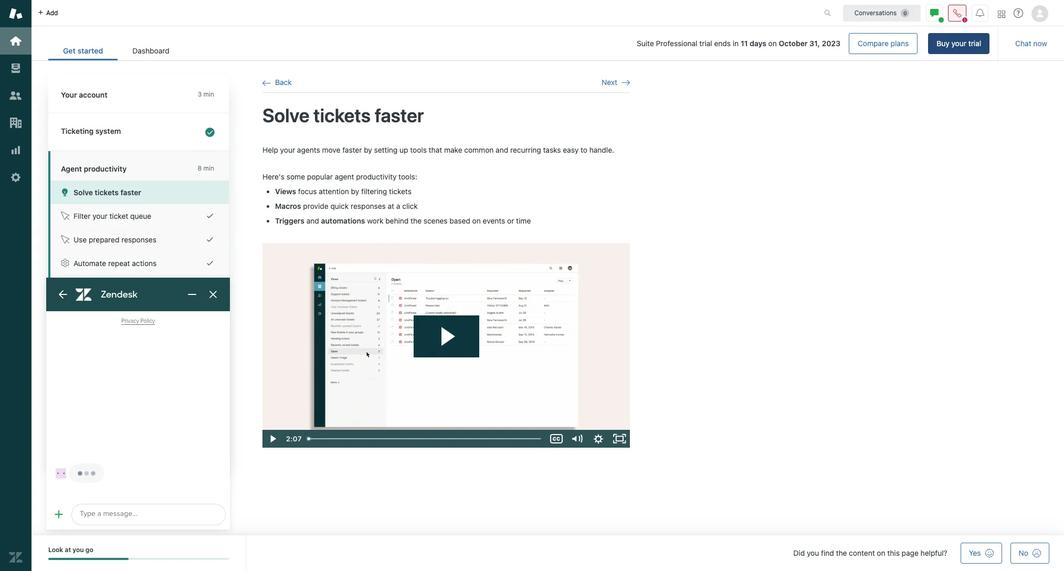 Task type: describe. For each thing, give the bounding box(es) containing it.
prepared
[[89, 235, 119, 244]]

tab list containing get started
[[48, 41, 184, 60]]

tools:
[[399, 172, 418, 181]]

dashboard tab
[[118, 41, 184, 60]]

1 horizontal spatial responses
[[351, 202, 386, 211]]

views
[[275, 187, 296, 196]]

agent
[[335, 172, 354, 181]]

make
[[444, 145, 463, 154]]

repeat
[[108, 259, 130, 268]]

tickets inside content-title region
[[314, 104, 371, 127]]

tools
[[410, 145, 427, 154]]

0 vertical spatial and
[[496, 145, 509, 154]]

filter your ticket queue
[[74, 212, 151, 221]]

no button
[[1011, 543, 1050, 564]]

did you find the content on this page helpful?
[[794, 549, 948, 558]]

find
[[822, 549, 835, 558]]

back
[[275, 78, 292, 87]]

buy your trial button
[[929, 33, 990, 54]]

trial for your
[[969, 39, 982, 48]]

chat now button
[[1008, 33, 1056, 54]]

conversations button
[[844, 4, 921, 21]]

scenes
[[424, 216, 448, 225]]

1 heading from the top
[[48, 279, 229, 316]]

get started image
[[9, 34, 23, 48]]

time
[[516, 216, 531, 225]]

views image
[[9, 61, 23, 75]]

admin image
[[9, 171, 23, 184]]

automate
[[74, 259, 106, 268]]

recurring
[[511, 145, 541, 154]]

solve tickets faster inside button
[[74, 188, 141, 197]]

productivity inside heading
[[84, 164, 127, 173]]

filtering
[[361, 187, 387, 196]]

get
[[63, 46, 76, 55]]

based
[[450, 216, 471, 225]]

video element
[[263, 243, 630, 448]]

get started
[[63, 46, 103, 55]]

4 heading from the top
[[48, 388, 229, 424]]

look at you go
[[48, 546, 93, 554]]

to
[[581, 145, 588, 154]]

macros
[[275, 202, 301, 211]]

account
[[79, 90, 107, 99]]

events
[[483, 216, 506, 225]]

add button
[[32, 0, 64, 26]]

next
[[602, 78, 618, 87]]

zendesk support image
[[9, 7, 23, 20]]

compare plans button
[[849, 33, 918, 54]]

0 horizontal spatial by
[[351, 187, 359, 196]]

your account
[[61, 90, 107, 99]]

popular
[[307, 172, 333, 181]]

1 horizontal spatial productivity
[[356, 172, 397, 181]]

here's
[[263, 172, 285, 181]]

conversations
[[855, 9, 897, 17]]

reporting image
[[9, 143, 23, 157]]

yes button
[[961, 543, 1003, 564]]

agent productivity
[[61, 164, 127, 173]]

now
[[1034, 39, 1048, 48]]

content
[[850, 549, 876, 558]]

quick
[[331, 202, 349, 211]]

use prepared responses button
[[50, 228, 229, 252]]

section containing suite professional trial ends in
[[193, 33, 990, 54]]

in
[[733, 39, 739, 48]]

1 vertical spatial on
[[473, 216, 481, 225]]

triggers
[[275, 216, 305, 225]]

trial for professional
[[700, 39, 713, 48]]

at inside region
[[388, 202, 395, 211]]

solve tickets faster inside content-title region
[[263, 104, 424, 127]]

customers image
[[9, 89, 23, 102]]

filter your ticket queue button
[[50, 204, 229, 228]]

automate repeat actions
[[74, 259, 157, 268]]

11
[[741, 39, 748, 48]]

0 vertical spatial on
[[769, 39, 777, 48]]

actions
[[132, 259, 157, 268]]

started
[[77, 46, 103, 55]]

suite
[[637, 39, 654, 48]]

ticketing
[[61, 127, 94, 136]]

solve tickets faster button
[[50, 181, 229, 204]]

focus
[[298, 187, 317, 196]]

zendesk products image
[[999, 10, 1006, 18]]

1 horizontal spatial faster
[[343, 145, 362, 154]]

solve inside content-title region
[[263, 104, 310, 127]]

progress bar image
[[48, 559, 129, 561]]

1 horizontal spatial you
[[807, 549, 820, 558]]

progress-bar progress bar
[[48, 559, 229, 561]]

chat now
[[1016, 39, 1048, 48]]

filter
[[74, 212, 91, 221]]

tasks
[[543, 145, 561, 154]]

footer containing did you find the content on this page helpful?
[[32, 536, 1065, 572]]

2 horizontal spatial on
[[878, 549, 886, 558]]

dashboard
[[133, 46, 170, 55]]



Task type: vqa. For each thing, say whether or not it's contained in the screenshot.
by
yes



Task type: locate. For each thing, give the bounding box(es) containing it.
back button
[[263, 78, 292, 87]]

2 vertical spatial your
[[93, 212, 108, 221]]

help your agents move faster by setting up tools that make common and recurring tasks easy to handle.
[[263, 145, 615, 154]]

min inside agent productivity heading
[[204, 164, 214, 172]]

behind
[[386, 216, 409, 225]]

trial down notifications image
[[969, 39, 982, 48]]

2 min from the top
[[204, 164, 214, 172]]

chat
[[1016, 39, 1032, 48]]

october
[[779, 39, 808, 48]]

responses down filtering
[[351, 202, 386, 211]]

your for buy
[[952, 39, 967, 48]]

your right the buy
[[952, 39, 967, 48]]

faster up filter your ticket queue button
[[121, 188, 141, 197]]

your for filter
[[93, 212, 108, 221]]

faster inside button
[[121, 188, 141, 197]]

look
[[48, 546, 63, 554]]

next button
[[602, 78, 630, 87]]

8 min
[[198, 164, 214, 172]]

3
[[198, 90, 202, 98]]

1 horizontal spatial the
[[837, 549, 848, 558]]

go
[[86, 546, 93, 554]]

your
[[61, 90, 77, 99]]

2 vertical spatial faster
[[121, 188, 141, 197]]

1 horizontal spatial on
[[769, 39, 777, 48]]

faster up up
[[375, 104, 424, 127]]

min right 3 on the left top of page
[[204, 90, 214, 98]]

8
[[198, 164, 202, 172]]

did
[[794, 549, 805, 558]]

video thumbnail image
[[263, 243, 630, 448], [263, 243, 630, 448]]

productivity up filtering
[[356, 172, 397, 181]]

at right look
[[65, 546, 71, 554]]

the right find on the bottom right of the page
[[837, 549, 848, 558]]

this
[[888, 549, 900, 558]]

tickets up filter your ticket queue
[[95, 188, 119, 197]]

the down click
[[411, 216, 422, 225]]

get help image
[[1014, 8, 1024, 18]]

2 horizontal spatial your
[[952, 39, 967, 48]]

0 horizontal spatial tickets
[[95, 188, 119, 197]]

3 heading from the top
[[48, 352, 229, 388]]

easy
[[563, 145, 579, 154]]

1 min from the top
[[204, 90, 214, 98]]

1 horizontal spatial trial
[[969, 39, 982, 48]]

2 horizontal spatial tickets
[[389, 187, 412, 196]]

min
[[204, 90, 214, 98], [204, 164, 214, 172]]

2 horizontal spatial faster
[[375, 104, 424, 127]]

31,
[[810, 39, 821, 48]]

tickets up a
[[389, 187, 412, 196]]

1 vertical spatial solve
[[74, 188, 93, 197]]

and
[[496, 145, 509, 154], [307, 216, 319, 225]]

on right days
[[769, 39, 777, 48]]

a
[[397, 202, 401, 211]]

0 vertical spatial by
[[364, 145, 372, 154]]

trial left ends
[[700, 39, 713, 48]]

1 vertical spatial by
[[351, 187, 359, 196]]

5 heading from the top
[[48, 424, 229, 463]]

0 vertical spatial solve
[[263, 104, 310, 127]]

buy
[[937, 39, 950, 48]]

your inside region
[[280, 145, 295, 154]]

2 heading from the top
[[48, 316, 229, 352]]

on
[[769, 39, 777, 48], [473, 216, 481, 225], [878, 549, 886, 558]]

move
[[322, 145, 341, 154]]

0 horizontal spatial the
[[411, 216, 422, 225]]

and right common
[[496, 145, 509, 154]]

you
[[73, 546, 84, 554], [807, 549, 820, 558]]

agent
[[61, 164, 82, 173]]

page
[[902, 549, 919, 558]]

notifications image
[[977, 9, 985, 17]]

you left go
[[73, 546, 84, 554]]

automations
[[321, 216, 365, 225]]

min for account
[[204, 90, 214, 98]]

content-title region
[[263, 104, 630, 128]]

main element
[[0, 0, 32, 572]]

region containing help your agents move faster by setting up tools that make common and recurring tasks easy to handle.
[[263, 145, 630, 448]]

1 trial from the left
[[700, 39, 713, 48]]

0 horizontal spatial on
[[473, 216, 481, 225]]

ticketing system button
[[48, 113, 227, 151]]

add
[[46, 9, 58, 17]]

your right help
[[280, 145, 295, 154]]

click
[[403, 202, 418, 211]]

no
[[1019, 549, 1029, 558]]

faster inside content-title region
[[375, 104, 424, 127]]

your
[[952, 39, 967, 48], [280, 145, 295, 154], [93, 212, 108, 221]]

tickets inside the solve tickets faster button
[[95, 188, 119, 197]]

agents
[[297, 145, 320, 154]]

0 horizontal spatial at
[[65, 546, 71, 554]]

compare plans
[[858, 39, 909, 48]]

footer
[[32, 536, 1065, 572]]

agent productivity heading
[[48, 151, 229, 181]]

responses
[[351, 202, 386, 211], [121, 235, 157, 244]]

1 horizontal spatial solve
[[263, 104, 310, 127]]

on left this in the right of the page
[[878, 549, 886, 558]]

you right did
[[807, 549, 820, 558]]

0 horizontal spatial solve tickets faster
[[74, 188, 141, 197]]

1 horizontal spatial at
[[388, 202, 395, 211]]

macros provide quick responses at a click
[[275, 202, 418, 211]]

ticket
[[110, 212, 128, 221]]

your inside section
[[952, 39, 967, 48]]

days
[[750, 39, 767, 48]]

helpful?
[[921, 549, 948, 558]]

0 vertical spatial solve tickets faster
[[263, 104, 424, 127]]

responses inside use prepared responses button
[[121, 235, 157, 244]]

1 vertical spatial solve tickets faster
[[74, 188, 141, 197]]

1 vertical spatial your
[[280, 145, 295, 154]]

0 vertical spatial the
[[411, 216, 422, 225]]

your right filter
[[93, 212, 108, 221]]

0 horizontal spatial faster
[[121, 188, 141, 197]]

trial inside button
[[969, 39, 982, 48]]

region
[[263, 145, 630, 448]]

by left setting
[[364, 145, 372, 154]]

productivity right agent
[[84, 164, 127, 173]]

buy your trial
[[937, 39, 982, 48]]

up
[[400, 145, 408, 154]]

solve tickets faster up move
[[263, 104, 424, 127]]

1 vertical spatial faster
[[343, 145, 362, 154]]

0 horizontal spatial your
[[93, 212, 108, 221]]

use
[[74, 235, 87, 244]]

1 horizontal spatial tickets
[[314, 104, 371, 127]]

zendesk image
[[9, 551, 23, 565]]

0 vertical spatial at
[[388, 202, 395, 211]]

faster
[[375, 104, 424, 127], [343, 145, 362, 154], [121, 188, 141, 197]]

heading
[[48, 279, 229, 316], [48, 316, 229, 352], [48, 352, 229, 388], [48, 388, 229, 424], [48, 424, 229, 463]]

button displays agent's chat status as online. image
[[931, 9, 939, 17]]

0 vertical spatial min
[[204, 90, 214, 98]]

automate repeat actions button
[[50, 252, 229, 275]]

organizations image
[[9, 116, 23, 130]]

tab list
[[48, 41, 184, 60]]

system
[[96, 127, 121, 136]]

1 vertical spatial responses
[[121, 235, 157, 244]]

queue
[[130, 212, 151, 221]]

setting
[[374, 145, 398, 154]]

solve tickets faster up filter your ticket queue
[[74, 188, 141, 197]]

common
[[465, 145, 494, 154]]

the
[[411, 216, 422, 225], [837, 549, 848, 558]]

attention
[[319, 187, 349, 196]]

1 horizontal spatial by
[[364, 145, 372, 154]]

2 trial from the left
[[969, 39, 982, 48]]

1 vertical spatial the
[[837, 549, 848, 558]]

on right based at the top of page
[[473, 216, 481, 225]]

section
[[193, 33, 990, 54]]

0 horizontal spatial trial
[[700, 39, 713, 48]]

use prepared responses
[[74, 235, 157, 244]]

by
[[364, 145, 372, 154], [351, 187, 359, 196]]

responses up automate repeat actions button
[[121, 235, 157, 244]]

some
[[287, 172, 305, 181]]

your for help
[[280, 145, 295, 154]]

1 horizontal spatial and
[[496, 145, 509, 154]]

triggers and automations work behind the scenes based on events or time
[[275, 216, 531, 225]]

faster right move
[[343, 145, 362, 154]]

that
[[429, 145, 442, 154]]

plans
[[891, 39, 909, 48]]

by up macros provide quick responses at a click at the left top of the page
[[351, 187, 359, 196]]

0 horizontal spatial and
[[307, 216, 319, 225]]

0 vertical spatial responses
[[351, 202, 386, 211]]

2 vertical spatial on
[[878, 549, 886, 558]]

views focus attention by filtering tickets
[[275, 187, 412, 196]]

0 horizontal spatial responses
[[121, 235, 157, 244]]

or
[[507, 216, 514, 225]]

provide
[[303, 202, 329, 211]]

1 vertical spatial min
[[204, 164, 214, 172]]

1 vertical spatial and
[[307, 216, 319, 225]]

ticketing system
[[61, 127, 121, 136]]

0 vertical spatial faster
[[375, 104, 424, 127]]

0 horizontal spatial you
[[73, 546, 84, 554]]

compare
[[858, 39, 889, 48]]

3 min
[[198, 90, 214, 98]]

2023
[[822, 39, 841, 48]]

suite professional trial ends in 11 days on october 31, 2023
[[637, 39, 841, 48]]

October 31, 2023 text field
[[779, 39, 841, 48]]

min for productivity
[[204, 164, 214, 172]]

work
[[367, 216, 384, 225]]

solve inside the solve tickets faster button
[[74, 188, 93, 197]]

yes
[[970, 549, 982, 558]]

at
[[388, 202, 395, 211], [65, 546, 71, 554]]

at left a
[[388, 202, 395, 211]]

1 horizontal spatial solve tickets faster
[[263, 104, 424, 127]]

at inside footer
[[65, 546, 71, 554]]

min right 8
[[204, 164, 214, 172]]

tickets up move
[[314, 104, 371, 127]]

0 vertical spatial your
[[952, 39, 967, 48]]

1 horizontal spatial your
[[280, 145, 295, 154]]

0 horizontal spatial solve
[[74, 188, 93, 197]]

solve down back at the left top of the page
[[263, 104, 310, 127]]

and down provide
[[307, 216, 319, 225]]

professional
[[656, 39, 698, 48]]

help
[[263, 145, 278, 154]]

0 horizontal spatial productivity
[[84, 164, 127, 173]]

solve up filter
[[74, 188, 93, 197]]

1 vertical spatial at
[[65, 546, 71, 554]]



